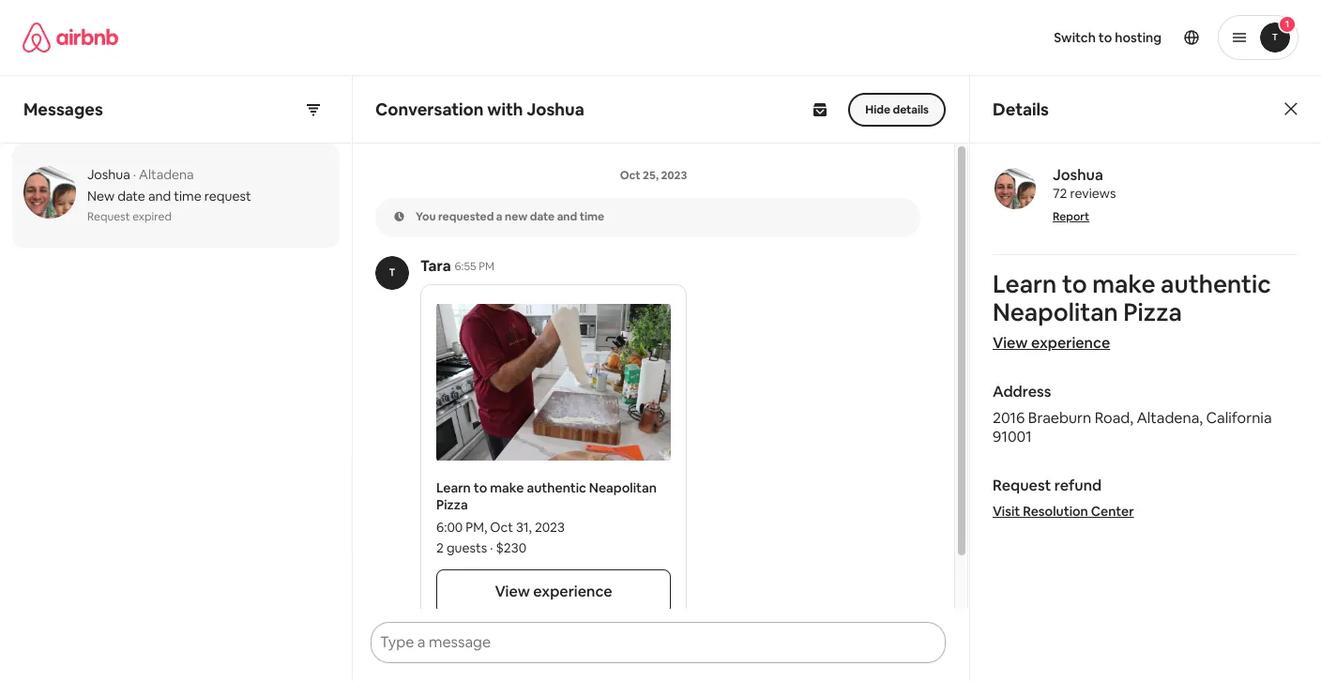 Task type: locate. For each thing, give the bounding box(es) containing it.
hide
[[866, 102, 891, 117]]

date for new
[[118, 188, 145, 205]]

altadena
[[139, 166, 194, 183]]

authentic inside learn to make authentic neapolitan pizza 6:00 pm, oct 31, 2023 2 guests · $230
[[527, 480, 586, 497]]

1 horizontal spatial neapolitan
[[993, 297, 1119, 328]]

2023
[[661, 168, 687, 183], [535, 519, 565, 536]]

hosting
[[1115, 29, 1162, 46]]

1 horizontal spatial date
[[530, 209, 555, 224]]

1 horizontal spatial time
[[580, 209, 604, 224]]

1 horizontal spatial joshua
[[527, 98, 584, 120]]

experience
[[1031, 333, 1110, 353], [533, 582, 612, 602]]

neapolitan for learn to make authentic neapolitan pizza view experience
[[993, 297, 1119, 328]]

time right new
[[580, 209, 604, 224]]

oct 25, 2023
[[620, 168, 687, 183]]

0 vertical spatial neapolitan
[[993, 297, 1119, 328]]

0 horizontal spatial experience
[[533, 582, 612, 602]]

oct left 25,
[[620, 168, 641, 183]]

reviews
[[1070, 185, 1116, 202]]

0 horizontal spatial authentic
[[527, 480, 586, 497]]

tara button
[[420, 256, 451, 277]]

and up expired
[[148, 188, 171, 205]]

select to open user profile for tara image
[[375, 256, 409, 290]]

1 horizontal spatial authentic
[[1161, 268, 1272, 300]]

1 vertical spatial and
[[557, 209, 577, 224]]

view inside 'button'
[[495, 582, 530, 602]]

1 vertical spatial 2023
[[535, 519, 565, 536]]

conversation with joshua
[[375, 98, 584, 120]]

1 horizontal spatial learn
[[993, 268, 1057, 300]]

1 vertical spatial to
[[1062, 268, 1087, 300]]

0 horizontal spatial date
[[118, 188, 145, 205]]

messaging page main contents element
[[0, 75, 1321, 681]]

1 vertical spatial date
[[530, 209, 555, 224]]

1 horizontal spatial pizza
[[1124, 297, 1182, 328]]

0 horizontal spatial oct
[[490, 519, 513, 536]]

to up pm,
[[474, 480, 487, 497]]

· left $230
[[490, 540, 493, 557]]

experience up 'address'
[[1031, 333, 1110, 353]]

1 horizontal spatial make
[[1093, 268, 1156, 300]]

date inside airbnb service says you requested a new date and time. sent oct 25, 2023, 6:55 pm group
[[530, 209, 555, 224]]

to inside profile element
[[1099, 29, 1112, 46]]

1 horizontal spatial oct
[[620, 168, 641, 183]]

1 vertical spatial make
[[490, 480, 524, 497]]

new
[[505, 209, 528, 224]]

learn
[[993, 268, 1057, 300], [436, 480, 471, 497]]

date up expired
[[118, 188, 145, 205]]

joshua
[[527, 98, 584, 120], [1053, 165, 1104, 185], [87, 166, 130, 183]]

1 vertical spatial experience
[[533, 582, 612, 602]]

1 vertical spatial neapolitan
[[589, 480, 657, 497]]

joshua inside joshua 72 reviews report
[[1053, 165, 1104, 185]]

0 vertical spatial 2023
[[661, 168, 687, 183]]

resolution
[[1023, 503, 1089, 520]]

0 horizontal spatial request
[[87, 209, 130, 224]]

0 vertical spatial to
[[1099, 29, 1112, 46]]

learn to make authentic neapolitan pizza 6:00 pm, oct 31, 2023 2 guests · $230
[[436, 480, 657, 557]]

authentic for learn to make authentic neapolitan pizza view experience
[[1161, 268, 1272, 300]]

·
[[133, 166, 136, 183], [490, 540, 493, 557]]

learn for learn to make authentic neapolitan pizza view experience
[[993, 268, 1057, 300]]

0 vertical spatial and
[[148, 188, 171, 205]]

switch to hosting link
[[1043, 18, 1173, 57]]

0 vertical spatial request
[[87, 209, 130, 224]]

2023 right 25,
[[661, 168, 687, 183]]

2
[[436, 540, 444, 557]]

joshua · altadena new date and time request request expired
[[87, 166, 251, 224]]

0 vertical spatial oct
[[620, 168, 641, 183]]

0 horizontal spatial learn
[[436, 480, 471, 497]]

hide details button
[[849, 92, 946, 126]]

oct inside group
[[620, 168, 641, 183]]

report button
[[1053, 209, 1090, 224]]

2 horizontal spatial joshua
[[1053, 165, 1104, 185]]

date
[[118, 188, 145, 205], [530, 209, 555, 224]]

pizza for learn to make authentic neapolitan pizza view experience
[[1124, 297, 1182, 328]]

1 horizontal spatial request
[[993, 476, 1051, 496]]

1 horizontal spatial view
[[993, 333, 1028, 353]]

neapolitan
[[993, 297, 1119, 328], [589, 480, 657, 497]]

0 vertical spatial view
[[993, 333, 1028, 353]]

91001
[[993, 427, 1032, 447]]

request inside joshua · altadena new date and time request request expired
[[87, 209, 130, 224]]

make inside learn to make authentic neapolitan pizza 6:00 pm, oct 31, 2023 2 guests · $230
[[490, 480, 524, 497]]

switch
[[1054, 29, 1096, 46]]

$230
[[496, 540, 527, 557]]

request down new
[[87, 209, 130, 224]]

make up view experience link
[[1093, 268, 1156, 300]]

learn inside learn to make authentic neapolitan pizza 6:00 pm, oct 31, 2023 2 guests · $230
[[436, 480, 471, 497]]

2 horizontal spatial to
[[1099, 29, 1112, 46]]

0 vertical spatial pizza
[[1124, 297, 1182, 328]]

to
[[1099, 29, 1112, 46], [1062, 268, 1087, 300], [474, 480, 487, 497]]

0 horizontal spatial joshua
[[87, 166, 130, 183]]

make inside 'learn to make authentic neapolitan pizza view experience'
[[1093, 268, 1156, 300]]

date for new
[[530, 209, 555, 224]]

view inside 'learn to make authentic neapolitan pizza view experience'
[[993, 333, 1028, 353]]

· left altadena
[[133, 166, 136, 183]]

details
[[993, 98, 1049, 120]]

oct
[[620, 168, 641, 183], [490, 519, 513, 536]]

0 vertical spatial learn
[[993, 268, 1057, 300]]

0 horizontal spatial to
[[474, 480, 487, 497]]

1 vertical spatial learn
[[436, 480, 471, 497]]

0 vertical spatial ·
[[133, 166, 136, 183]]

request up visit
[[993, 476, 1051, 496]]

time
[[174, 188, 202, 205], [580, 209, 604, 224]]

to right switch
[[1099, 29, 1112, 46]]

and for new
[[148, 188, 171, 205]]

authentic inside 'learn to make authentic neapolitan pizza view experience'
[[1161, 268, 1272, 300]]

authentic
[[1161, 268, 1272, 300], [527, 480, 586, 497]]

0 horizontal spatial and
[[148, 188, 171, 205]]

0 horizontal spatial ·
[[133, 166, 136, 183]]

make up 31,
[[490, 480, 524, 497]]

1 horizontal spatial 2023
[[661, 168, 687, 183]]

learn up 6:00
[[436, 480, 471, 497]]

1 horizontal spatial and
[[557, 209, 577, 224]]

authentic for learn to make authentic neapolitan pizza 6:00 pm, oct 31, 2023 2 guests · $230
[[527, 480, 586, 497]]

pizza inside learn to make authentic neapolitan pizza 6:00 pm, oct 31, 2023 2 guests · $230
[[436, 497, 468, 513]]

joshua up report
[[1053, 165, 1104, 185]]

view up 'address'
[[993, 333, 1028, 353]]

0 vertical spatial time
[[174, 188, 202, 205]]

learn for learn to make authentic neapolitan pizza 6:00 pm, oct 31, 2023 2 guests · $230
[[436, 480, 471, 497]]

a
[[496, 209, 503, 224]]

1 vertical spatial oct
[[490, 519, 513, 536]]

0 vertical spatial make
[[1093, 268, 1156, 300]]

1 vertical spatial authentic
[[527, 480, 586, 497]]

date right new
[[530, 209, 555, 224]]

1 horizontal spatial to
[[1062, 268, 1087, 300]]

and inside group
[[557, 209, 577, 224]]

learn inside 'learn to make authentic neapolitan pizza view experience'
[[993, 268, 1057, 300]]

make
[[1093, 268, 1156, 300], [490, 480, 524, 497]]

pizza inside 'learn to make authentic neapolitan pizza view experience'
[[1124, 297, 1182, 328]]

0 horizontal spatial neapolitan
[[589, 480, 657, 497]]

2023 inside group
[[661, 168, 687, 183]]

time inside airbnb service says you requested a new date and time. sent oct 25, 2023, 6:55 pm group
[[580, 209, 604, 224]]

request
[[87, 209, 130, 224], [993, 476, 1051, 496]]

2023 right 31,
[[535, 519, 565, 536]]

joshua inside joshua · altadena new date and time request request expired
[[87, 166, 130, 183]]

airbnb service says you requested a new date and time. sent oct 25, 2023, 6:55 pm group
[[355, 145, 953, 237]]

to inside learn to make authentic neapolitan pizza 6:00 pm, oct 31, 2023 2 guests · $230
[[474, 480, 487, 497]]

oct left 31,
[[490, 519, 513, 536]]

0 vertical spatial experience
[[1031, 333, 1110, 353]]

1 vertical spatial pizza
[[436, 497, 468, 513]]

expired
[[132, 209, 172, 224]]

view experience button
[[436, 570, 671, 615]]

0 horizontal spatial view
[[495, 582, 530, 602]]

2 vertical spatial to
[[474, 480, 487, 497]]

1 horizontal spatial experience
[[1031, 333, 1110, 353]]

experience down learn to make authentic neapolitan pizza 6:00 pm, oct 31, 2023 2 guests · $230
[[533, 582, 612, 602]]

view down $230
[[495, 582, 530, 602]]

date inside joshua · altadena new date and time request request expired
[[118, 188, 145, 205]]

altadena,
[[1137, 408, 1203, 428]]

1 vertical spatial request
[[993, 476, 1051, 496]]

neapolitan inside learn to make authentic neapolitan pizza 6:00 pm, oct 31, 2023 2 guests · $230
[[589, 480, 657, 497]]

and
[[148, 188, 171, 205], [557, 209, 577, 224]]

1 vertical spatial view
[[495, 582, 530, 602]]

0 vertical spatial date
[[118, 188, 145, 205]]

2023 inside learn to make authentic neapolitan pizza 6:00 pm, oct 31, 2023 2 guests · $230
[[535, 519, 565, 536]]

joshua up new
[[87, 166, 130, 183]]

profile element
[[683, 0, 1299, 75]]

neapolitan inside 'learn to make authentic neapolitan pizza view experience'
[[993, 297, 1119, 328]]

joshua right with
[[527, 98, 584, 120]]

and right new
[[557, 209, 577, 224]]

pizza
[[1124, 297, 1182, 328], [436, 497, 468, 513]]

view
[[993, 333, 1028, 353], [495, 582, 530, 602]]

to up view experience link
[[1062, 268, 1087, 300]]

you
[[416, 209, 436, 224]]

1 button
[[1218, 15, 1299, 60]]

oct inside learn to make authentic neapolitan pizza 6:00 pm, oct 31, 2023 2 guests · $230
[[490, 519, 513, 536]]

and inside joshua · altadena new date and time request request expired
[[148, 188, 171, 205]]

learn up view experience link
[[993, 268, 1057, 300]]

to inside 'learn to make authentic neapolitan pizza view experience'
[[1062, 268, 1087, 300]]

1 vertical spatial time
[[580, 209, 604, 224]]

0 horizontal spatial make
[[490, 480, 524, 497]]

0 horizontal spatial time
[[174, 188, 202, 205]]

Type a message text field
[[373, 624, 910, 662]]

1 horizontal spatial ·
[[490, 540, 493, 557]]

0 vertical spatial authentic
[[1161, 268, 1272, 300]]

joshua image
[[995, 168, 1036, 209]]

31,
[[516, 519, 532, 536]]

1 vertical spatial ·
[[490, 540, 493, 557]]

0 horizontal spatial pizza
[[436, 497, 468, 513]]

time inside joshua · altadena new date and time request request expired
[[174, 188, 202, 205]]

pizza for learn to make authentic neapolitan pizza 6:00 pm, oct 31, 2023 2 guests · $230
[[436, 497, 468, 513]]

time down altadena
[[174, 188, 202, 205]]

report
[[1053, 209, 1090, 224]]

0 horizontal spatial 2023
[[535, 519, 565, 536]]



Task type: vqa. For each thing, say whether or not it's contained in the screenshot.
$230
yes



Task type: describe. For each thing, give the bounding box(es) containing it.
6:55
[[455, 259, 476, 274]]

request inside request refund visit resolution center
[[993, 476, 1051, 496]]

address
[[993, 382, 1052, 402]]

view experience
[[495, 582, 612, 602]]

joshua 72 reviews report
[[1053, 165, 1116, 224]]

time for a
[[580, 209, 604, 224]]

select to open user profile for tara image
[[375, 256, 409, 290]]

25,
[[643, 168, 659, 183]]

󱠂
[[394, 208, 405, 224]]

pm,
[[466, 519, 487, 536]]

request refund visit resolution center
[[993, 476, 1134, 520]]

to for learn to make authentic neapolitan pizza 6:00 pm, oct 31, 2023 2 guests · $230
[[474, 480, 487, 497]]

center
[[1091, 503, 1134, 520]]

with
[[487, 98, 523, 120]]

· inside joshua · altadena new date and time request request expired
[[133, 166, 136, 183]]

tara
[[420, 256, 451, 276]]

view experience link
[[993, 333, 1110, 353]]

details
[[893, 102, 929, 117]]

braeburn
[[1028, 408, 1092, 428]]

refund
[[1055, 476, 1102, 496]]

visit
[[993, 503, 1020, 520]]

you requested a new date and time
[[416, 209, 604, 224]]

conversation
[[375, 98, 484, 120]]

request
[[204, 188, 251, 205]]

new
[[87, 188, 115, 205]]

make for learn to make authentic neapolitan pizza view experience
[[1093, 268, 1156, 300]]

make for learn to make authentic neapolitan pizza 6:00 pm, oct 31, 2023 2 guests · $230
[[490, 480, 524, 497]]

california
[[1207, 408, 1272, 428]]

requested
[[438, 209, 494, 224]]

end of inbox data group
[[1, 248, 351, 252]]

road,
[[1095, 408, 1134, 428]]

messages
[[23, 98, 103, 120]]

pm
[[479, 259, 495, 274]]

and for new
[[557, 209, 577, 224]]

learn to make authentic neapolitan pizza view experience
[[993, 268, 1272, 353]]

filter conversations. current filter: all conversations image
[[306, 102, 321, 117]]

72
[[1053, 185, 1068, 202]]

joshua for details
[[1053, 165, 1104, 185]]

2016
[[993, 408, 1025, 428]]

address 2016 braeburn road, altadena, california 91001
[[993, 382, 1272, 447]]

· inside learn to make authentic neapolitan pizza 6:00 pm, oct 31, 2023 2 guests · $230
[[490, 540, 493, 557]]

joshua for messages
[[87, 166, 130, 183]]

guests
[[447, 540, 487, 557]]

experience inside 'button'
[[533, 582, 612, 602]]

hide details
[[866, 102, 929, 117]]

visit resolution center link
[[993, 503, 1134, 520]]

time for altadena
[[174, 188, 202, 205]]

switch to hosting
[[1054, 29, 1162, 46]]

6:00
[[436, 519, 463, 536]]

to for switch to hosting
[[1099, 29, 1112, 46]]

list of conversations group
[[1, 144, 351, 252]]

to for learn to make authentic neapolitan pizza view experience
[[1062, 268, 1087, 300]]

neapolitan for learn to make authentic neapolitan pizza 6:00 pm, oct 31, 2023 2 guests · $230
[[589, 480, 657, 497]]

experience inside 'learn to make authentic neapolitan pizza view experience'
[[1031, 333, 1110, 353]]

1
[[1286, 18, 1290, 30]]

tara 6:55 pm
[[420, 256, 495, 276]]



